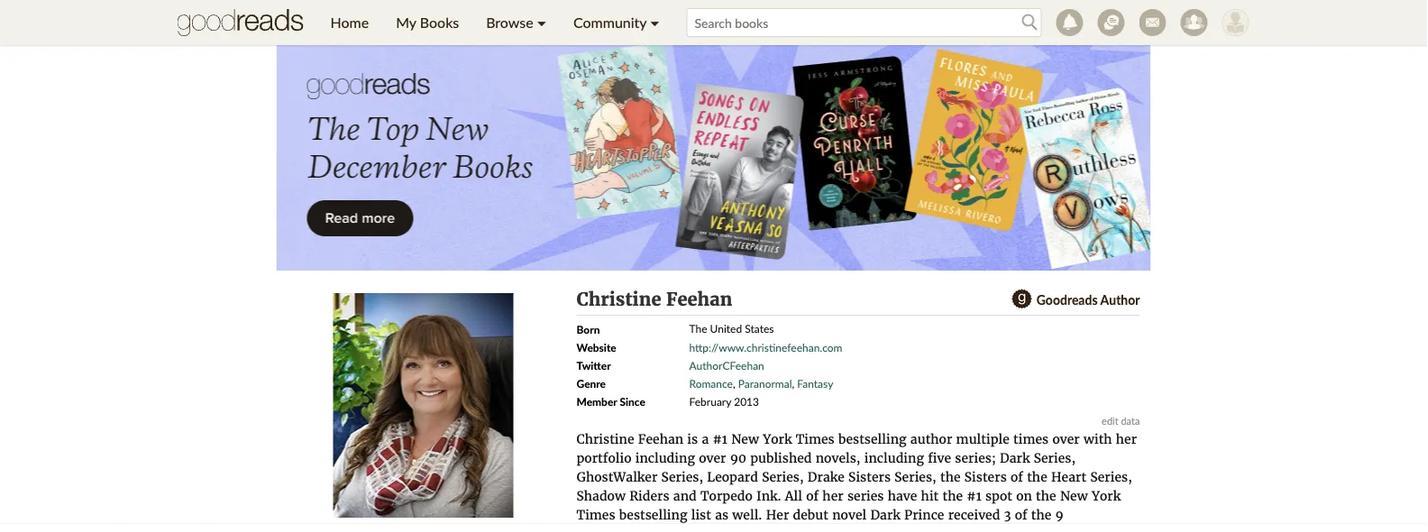 Task type: describe. For each thing, give the bounding box(es) containing it.
http://www.christinefeehan.com
[[690, 341, 843, 354]]

romance link
[[690, 377, 733, 390]]

1 including from the left
[[636, 450, 695, 466]]

1 vertical spatial over
[[699, 450, 727, 466]]

home
[[331, 14, 369, 31]]

inbox image
[[1140, 9, 1167, 36]]

1 vertical spatial #1
[[967, 488, 982, 504]]

the right on at right bottom
[[1036, 488, 1057, 504]]

1 vertical spatial her
[[823, 488, 844, 504]]

1 horizontal spatial bestselling
[[839, 431, 907, 447]]

spot
[[986, 488, 1013, 504]]

author
[[1101, 292, 1141, 307]]

all
[[786, 488, 803, 504]]

series, up and
[[662, 469, 704, 485]]

leopard
[[707, 469, 759, 485]]

the
[[690, 322, 708, 335]]

browse
[[486, 14, 534, 31]]

ink.
[[757, 488, 782, 504]]

3
[[1004, 506, 1012, 523]]

home link
[[317, 0, 383, 45]]

2 including from the left
[[865, 450, 925, 466]]

the down five
[[941, 469, 961, 485]]

1 sisters from the left
[[849, 469, 891, 485]]

Search books text field
[[687, 8, 1042, 37]]

on
[[1017, 488, 1033, 504]]

2 , from the left
[[792, 377, 795, 390]]

paranormal
[[738, 377, 792, 390]]

1 horizontal spatial times
[[796, 431, 835, 447]]

well.
[[733, 506, 763, 523]]

http://www.christinefeehan.com link
[[690, 341, 843, 354]]

goodreads
[[1037, 292, 1098, 307]]

0 vertical spatial her
[[1117, 431, 1138, 447]]

Search for books to add to your shelves search field
[[687, 8, 1042, 37]]

my
[[396, 14, 416, 31]]

debut
[[793, 506, 829, 523]]

is
[[688, 431, 698, 447]]

and
[[674, 488, 697, 504]]

february 2013 edit data christine feehan is a #1 new york times bestselling author multiple times over with her portfolio including over 90 published novels, including five series; dark series, ghostwalker series, leopard series, drake sisters series, the sisters of the heart series, shadow riders and torpedo ink. all of her series have hit the #1 spot on the new york times bestselling list as well. her debut novel dark prince received 3 of t
[[577, 395, 1141, 524]]

romance , paranormal , fantasy member since
[[577, 377, 834, 408]]

torpedo
[[701, 488, 753, 504]]

authorcfeehan genre
[[577, 359, 765, 390]]

hit
[[921, 488, 939, 504]]

published
[[751, 450, 812, 466]]

novels,
[[816, 450, 861, 466]]

shadow
[[577, 488, 626, 504]]

90
[[730, 450, 747, 466]]

authorcfeehan link
[[690, 359, 765, 372]]

data
[[1122, 414, 1141, 427]]

five
[[928, 450, 952, 466]]

prince
[[905, 506, 945, 523]]

received
[[949, 506, 1001, 523]]

series;
[[956, 450, 996, 466]]

1 christine from the top
[[577, 288, 662, 311]]

1 vertical spatial of
[[807, 488, 819, 504]]

multiple
[[957, 431, 1010, 447]]

since
[[620, 395, 646, 408]]

0 horizontal spatial dark
[[871, 506, 901, 523]]

authorcfeehan
[[690, 359, 765, 372]]

books
[[420, 14, 459, 31]]

riders
[[630, 488, 670, 504]]

a
[[702, 431, 709, 447]]

goodreads author
[[1037, 292, 1141, 307]]

website
[[577, 341, 617, 354]]

0 vertical spatial new
[[732, 431, 759, 447]]

community ▾
[[574, 14, 660, 31]]

series, down with
[[1091, 469, 1133, 485]]

fantasy
[[798, 377, 834, 390]]

christine inside "february 2013 edit data christine feehan is a #1 new york times bestselling author multiple times over with her portfolio including over 90 published novels, including five series; dark series, ghostwalker series, leopard series, drake sisters series, the sisters of the heart series, shadow riders and torpedo ink. all of her series have hit the #1 spot on the new york times bestselling list as well. her debut novel dark prince received 3 of t"
[[577, 431, 635, 447]]

twitter
[[577, 359, 611, 372]]

as
[[715, 506, 729, 523]]

1 horizontal spatial dark
[[1000, 450, 1030, 466]]

0 horizontal spatial york
[[763, 431, 792, 447]]

february
[[690, 395, 732, 408]]

member
[[577, 395, 617, 408]]

paranormal link
[[738, 377, 792, 390]]

1 , from the left
[[733, 377, 736, 390]]

community
[[574, 14, 647, 31]]



Task type: vqa. For each thing, say whether or not it's contained in the screenshot.
Privacy link
no



Task type: locate. For each thing, give the bounding box(es) containing it.
1 horizontal spatial sisters
[[965, 469, 1007, 485]]

1 horizontal spatial york
[[1092, 488, 1121, 504]]

sisters
[[849, 469, 891, 485], [965, 469, 1007, 485]]

0 horizontal spatial #1
[[713, 431, 728, 447]]

heart
[[1052, 469, 1087, 485]]

york
[[763, 431, 792, 447], [1092, 488, 1121, 504]]

advertisement region
[[276, 45, 1151, 271]]

edit data link
[[1102, 414, 1141, 427]]

over
[[1053, 431, 1080, 447], [699, 450, 727, 466]]

2013
[[734, 395, 759, 408]]

0 horizontal spatial bestselling
[[619, 506, 688, 523]]

1 vertical spatial bestselling
[[619, 506, 688, 523]]

of up on at right bottom
[[1011, 469, 1024, 485]]

her
[[1117, 431, 1138, 447], [823, 488, 844, 504]]

http://www.christinefeehan.com twitter
[[577, 341, 843, 372]]

of right 3
[[1015, 506, 1028, 523]]

united
[[710, 322, 742, 335]]

,
[[733, 377, 736, 390], [792, 377, 795, 390]]

1 horizontal spatial new
[[1061, 488, 1088, 504]]

0 vertical spatial of
[[1011, 469, 1024, 485]]

states
[[745, 322, 774, 335]]

times down shadow
[[577, 506, 616, 523]]

christine feehan
[[577, 288, 733, 311]]

1 horizontal spatial ▾
[[651, 14, 660, 31]]

1 ▾ from the left
[[537, 14, 547, 31]]

her down the drake
[[823, 488, 844, 504]]

series, down published
[[762, 469, 804, 485]]

york up published
[[763, 431, 792, 447]]

drake
[[808, 469, 845, 485]]

her
[[766, 506, 790, 523]]

#1
[[713, 431, 728, 447], [967, 488, 982, 504]]

new
[[732, 431, 759, 447], [1061, 488, 1088, 504]]

1 vertical spatial dark
[[871, 506, 901, 523]]

of
[[1011, 469, 1024, 485], [807, 488, 819, 504], [1015, 506, 1028, 523]]

1 horizontal spatial ,
[[792, 377, 795, 390]]

bestselling down riders
[[619, 506, 688, 523]]

dark
[[1000, 450, 1030, 466], [871, 506, 901, 523]]

1 vertical spatial times
[[577, 506, 616, 523]]

0 horizontal spatial new
[[732, 431, 759, 447]]

0 horizontal spatial over
[[699, 450, 727, 466]]

0 horizontal spatial including
[[636, 450, 695, 466]]

her down data
[[1117, 431, 1138, 447]]

▾
[[537, 14, 547, 31], [651, 14, 660, 31]]

0 horizontal spatial times
[[577, 506, 616, 523]]

new down the heart
[[1061, 488, 1088, 504]]

, left fantasy link
[[792, 377, 795, 390]]

notifications image
[[1057, 9, 1084, 36]]

feehan inside "february 2013 edit data christine feehan is a #1 new york times bestselling author multiple times over with her portfolio including over 90 published novels, including five series; dark series, ghostwalker series, leopard series, drake sisters series, the sisters of the heart series, shadow riders and torpedo ink. all of her series have hit the #1 spot on the new york times bestselling list as well. her debut novel dark prince received 3 of t"
[[638, 431, 684, 447]]

2 sisters from the left
[[965, 469, 1007, 485]]

0 vertical spatial york
[[763, 431, 792, 447]]

0 horizontal spatial sisters
[[849, 469, 891, 485]]

my books
[[396, 14, 459, 31]]

2 vertical spatial of
[[1015, 506, 1028, 523]]

author
[[911, 431, 953, 447]]

2 ▾ from the left
[[651, 14, 660, 31]]

times
[[796, 431, 835, 447], [577, 506, 616, 523]]

over left with
[[1053, 431, 1080, 447]]

york down with
[[1092, 488, 1121, 504]]

novel
[[833, 506, 867, 523]]

1 horizontal spatial her
[[1117, 431, 1138, 447]]

0 vertical spatial bestselling
[[839, 431, 907, 447]]

1 vertical spatial york
[[1092, 488, 1121, 504]]

the
[[941, 469, 961, 485], [1028, 469, 1048, 485], [943, 488, 963, 504], [1036, 488, 1057, 504]]

christine up portfolio
[[577, 431, 635, 447]]

romance
[[690, 377, 733, 390]]

1 vertical spatial christine
[[577, 431, 635, 447]]

0 vertical spatial #1
[[713, 431, 728, 447]]

edit
[[1102, 414, 1119, 427]]

series,
[[1034, 450, 1076, 466], [662, 469, 704, 485], [762, 469, 804, 485], [895, 469, 937, 485], [1091, 469, 1133, 485]]

including down is
[[636, 450, 695, 466]]

the up on at right bottom
[[1028, 469, 1048, 485]]

browse ▾
[[486, 14, 547, 31]]

my group discussions image
[[1098, 9, 1125, 36]]

my books link
[[383, 0, 473, 45]]

dark down have
[[871, 506, 901, 523]]

including up have
[[865, 450, 925, 466]]

2 christine from the top
[[577, 431, 635, 447]]

friend requests image
[[1181, 9, 1208, 36]]

christine feehan image
[[333, 293, 514, 518]]

series, up the heart
[[1034, 450, 1076, 466]]

with
[[1084, 431, 1113, 447]]

sisters up series
[[849, 469, 891, 485]]

#1 up received
[[967, 488, 982, 504]]

christine
[[577, 288, 662, 311], [577, 431, 635, 447]]

bestselling up novels,
[[839, 431, 907, 447]]

community ▾ button
[[560, 0, 673, 45]]

1 horizontal spatial #1
[[967, 488, 982, 504]]

browse ▾ button
[[473, 0, 560, 45]]

bestselling
[[839, 431, 907, 447], [619, 506, 688, 523]]

bob builder image
[[1223, 9, 1250, 36]]

of right all
[[807, 488, 819, 504]]

0 vertical spatial feehan
[[667, 288, 733, 311]]

feehan up the at bottom
[[667, 288, 733, 311]]

0 vertical spatial christine
[[577, 288, 662, 311]]

▾ for community ▾
[[651, 14, 660, 31]]

dark down the times
[[1000, 450, 1030, 466]]

feehan
[[667, 288, 733, 311], [638, 431, 684, 447]]

1 horizontal spatial including
[[865, 450, 925, 466]]

christine up born
[[577, 288, 662, 311]]

1 horizontal spatial over
[[1053, 431, 1080, 447]]

times
[[1014, 431, 1049, 447]]

new up 90
[[732, 431, 759, 447]]

including
[[636, 450, 695, 466], [865, 450, 925, 466]]

0 vertical spatial times
[[796, 431, 835, 447]]

1 vertical spatial new
[[1061, 488, 1088, 504]]

#1 right a
[[713, 431, 728, 447]]

0 horizontal spatial ,
[[733, 377, 736, 390]]

the united states website
[[577, 322, 774, 354]]

menu
[[317, 0, 673, 45]]

ghostwalker
[[577, 469, 658, 485]]

0 horizontal spatial her
[[823, 488, 844, 504]]

genre
[[577, 377, 606, 390]]

series, up have
[[895, 469, 937, 485]]

feehan left is
[[638, 431, 684, 447]]

▾ right community at the left
[[651, 14, 660, 31]]

0 vertical spatial dark
[[1000, 450, 1030, 466]]

, down authorcfeehan link
[[733, 377, 736, 390]]

series
[[848, 488, 884, 504]]

fantasy link
[[798, 377, 834, 390]]

0 vertical spatial over
[[1053, 431, 1080, 447]]

▾ for browse ▾
[[537, 14, 547, 31]]

the right hit
[[943, 488, 963, 504]]

have
[[888, 488, 918, 504]]

over down a
[[699, 450, 727, 466]]

list
[[692, 506, 712, 523]]

▾ right browse
[[537, 14, 547, 31]]

menu containing home
[[317, 0, 673, 45]]

0 horizontal spatial ▾
[[537, 14, 547, 31]]

sisters down series;
[[965, 469, 1007, 485]]

times up novels,
[[796, 431, 835, 447]]

portfolio
[[577, 450, 632, 466]]

born
[[577, 322, 600, 336]]

1 vertical spatial feehan
[[638, 431, 684, 447]]



